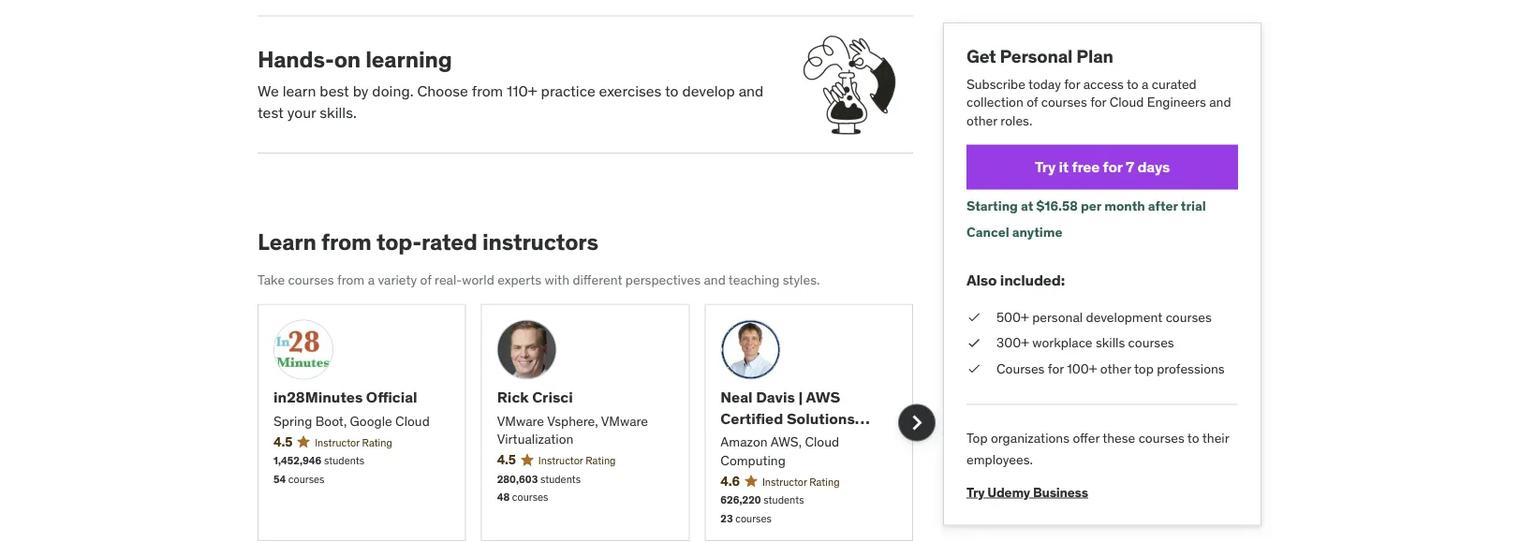 Task type: vqa. For each thing, say whether or not it's contained in the screenshot.


Task type: locate. For each thing, give the bounding box(es) containing it.
try left it
[[1035, 157, 1056, 177]]

to right access at top right
[[1127, 75, 1139, 92]]

0 vertical spatial try
[[1035, 157, 1056, 177]]

1 horizontal spatial 4.5
[[497, 452, 516, 468]]

1 vertical spatial of
[[420, 271, 431, 288]]

0 horizontal spatial of
[[420, 271, 431, 288]]

2 xsmall image from the top
[[967, 334, 982, 352]]

0 horizontal spatial instructor
[[315, 436, 360, 449]]

instructor rating down vsphere, on the left
[[538, 454, 616, 467]]

2 horizontal spatial and
[[1209, 94, 1231, 110]]

courses inside 280,603 students 48 courses
[[512, 491, 548, 504]]

davis
[[756, 388, 795, 407]]

instructor down boot,
[[315, 436, 360, 449]]

0 vertical spatial rating
[[362, 436, 392, 449]]

4.6
[[721, 473, 740, 489]]

courses down 280,603
[[512, 491, 548, 504]]

110+
[[507, 81, 537, 101]]

neal
[[721, 388, 753, 407]]

cloud
[[1110, 94, 1144, 110], [395, 413, 430, 429], [805, 434, 839, 450]]

instructors
[[482, 228, 598, 256]]

to left their at the right of the page
[[1187, 430, 1199, 447]]

of down today
[[1027, 94, 1038, 110]]

0 horizontal spatial cloud
[[395, 413, 430, 429]]

these
[[1103, 430, 1135, 447]]

xsmall image
[[967, 308, 982, 326], [967, 334, 982, 352], [967, 360, 982, 378]]

instructor rating for students
[[762, 475, 840, 488]]

computing
[[721, 452, 786, 469]]

offer
[[1073, 430, 1100, 447]]

courses for 100+ other top professions
[[997, 360, 1225, 377]]

and inside hands-on learning we learn best by doing. choose from 110+ practice exercises to develop and test your skills.
[[739, 81, 764, 101]]

of left real-
[[420, 271, 431, 288]]

xsmall image down the also
[[967, 308, 982, 326]]

by
[[353, 81, 369, 101]]

students inside 280,603 students 48 courses
[[540, 473, 581, 486]]

2 horizontal spatial to
[[1187, 430, 1199, 447]]

23
[[721, 512, 733, 525]]

0 horizontal spatial to
[[665, 81, 679, 101]]

0 vertical spatial 4.5
[[273, 433, 292, 450]]

cloud inside in28minutes official spring boot, google cloud
[[395, 413, 430, 429]]

other down skills
[[1100, 360, 1131, 377]]

1 horizontal spatial instructor
[[538, 454, 583, 467]]

1 vertical spatial 4.5
[[497, 452, 516, 468]]

2 horizontal spatial instructor
[[762, 475, 807, 488]]

students right 280,603
[[540, 473, 581, 486]]

courses right take
[[288, 271, 334, 288]]

other down collection
[[967, 112, 997, 129]]

a
[[1142, 75, 1149, 92], [368, 271, 375, 288]]

1 horizontal spatial rating
[[586, 454, 616, 467]]

from left top-
[[321, 228, 372, 256]]

4.5 down spring
[[273, 433, 292, 450]]

business
[[1033, 484, 1088, 501]]

1 vertical spatial rating
[[586, 454, 616, 467]]

variety
[[378, 271, 417, 288]]

students down boot,
[[324, 454, 364, 467]]

1 horizontal spatial students
[[540, 473, 581, 486]]

0 horizontal spatial vmware
[[497, 413, 544, 429]]

learn
[[283, 81, 316, 101]]

2 vertical spatial rating
[[809, 475, 840, 488]]

0 vertical spatial xsmall image
[[967, 308, 982, 326]]

2 vertical spatial students
[[764, 494, 804, 507]]

1 vertical spatial xsmall image
[[967, 334, 982, 352]]

instructor rating for crisci
[[538, 454, 616, 467]]

of inside get personal plan subscribe today for access to a curated collection of courses for cloud engineers and other roles.
[[1027, 94, 1038, 110]]

1 vertical spatial a
[[368, 271, 375, 288]]

next image
[[902, 408, 932, 438]]

instructor
[[315, 436, 360, 449], [538, 454, 583, 467], [762, 475, 807, 488]]

2 vertical spatial cloud
[[805, 434, 839, 450]]

0 horizontal spatial 4.5
[[273, 433, 292, 450]]

0 horizontal spatial other
[[967, 112, 997, 129]]

1 vertical spatial students
[[540, 473, 581, 486]]

1 horizontal spatial other
[[1100, 360, 1131, 377]]

2 horizontal spatial instructor rating
[[762, 475, 840, 488]]

1 vertical spatial instructor
[[538, 454, 583, 467]]

courses down today
[[1041, 94, 1087, 110]]

try
[[1035, 157, 1056, 177], [967, 484, 985, 501]]

students inside 1,452,946 students 54 courses
[[324, 454, 364, 467]]

udemy
[[987, 484, 1030, 501]]

it
[[1059, 157, 1069, 177]]

development
[[1086, 309, 1163, 325]]

1 horizontal spatial cloud
[[805, 434, 839, 450]]

try udemy business
[[967, 484, 1088, 501]]

to inside get personal plan subscribe today for access to a curated collection of courses for cloud engineers and other roles.
[[1127, 75, 1139, 92]]

learn from top-rated instructors element
[[258, 228, 936, 542]]

try it free for 7 days
[[1035, 157, 1170, 177]]

skills.
[[320, 102, 357, 122]]

rating down developer
[[809, 475, 840, 488]]

try left udemy at the bottom of page
[[967, 484, 985, 501]]

cloud down official
[[395, 413, 430, 429]]

a left variety
[[368, 271, 375, 288]]

practice
[[541, 81, 595, 101]]

also
[[967, 270, 997, 290]]

2 horizontal spatial rating
[[809, 475, 840, 488]]

courses down 626,220
[[735, 512, 772, 525]]

and inside get personal plan subscribe today for access to a curated collection of courses for cloud engineers and other roles.
[[1209, 94, 1231, 110]]

personal
[[1032, 309, 1083, 325]]

their
[[1202, 430, 1229, 447]]

instructor for official
[[315, 436, 360, 449]]

1 horizontal spatial a
[[1142, 75, 1149, 92]]

solutions
[[787, 409, 855, 428]]

instructor rating for official
[[315, 436, 392, 449]]

experts
[[497, 271, 541, 288]]

instructor down "amazon aws, cloud computing"
[[762, 475, 807, 488]]

vmware
[[497, 413, 544, 429], [601, 413, 648, 429]]

a left curated
[[1142, 75, 1149, 92]]

courses inside get personal plan subscribe today for access to a curated collection of courses for cloud engineers and other roles.
[[1041, 94, 1087, 110]]

and
[[739, 81, 764, 101], [1209, 94, 1231, 110], [704, 271, 726, 288]]

|
[[798, 388, 803, 407]]

2 vertical spatial instructor rating
[[762, 475, 840, 488]]

0 horizontal spatial instructor rating
[[315, 436, 392, 449]]

rick crisci vmware vsphere, vmware virtualization
[[497, 388, 648, 448]]

anytime
[[1012, 224, 1063, 240]]

instructor rating down google
[[315, 436, 392, 449]]

2 vertical spatial xsmall image
[[967, 360, 982, 378]]

instructor down virtualization
[[538, 454, 583, 467]]

official
[[366, 388, 417, 407]]

0 horizontal spatial a
[[368, 271, 375, 288]]

0 vertical spatial a
[[1142, 75, 1149, 92]]

doing.
[[372, 81, 414, 101]]

to inside top organizations offer these courses to their employees.
[[1187, 430, 1199, 447]]

1 vertical spatial instructor rating
[[538, 454, 616, 467]]

0 vertical spatial instructor
[[315, 436, 360, 449]]

get
[[967, 45, 996, 67]]

exercises
[[599, 81, 662, 101]]

0 horizontal spatial and
[[704, 271, 726, 288]]

a inside get personal plan subscribe today for access to a curated collection of courses for cloud engineers and other roles.
[[1142, 75, 1149, 92]]

for left 100+
[[1048, 360, 1064, 377]]

1 horizontal spatial try
[[1035, 157, 1056, 177]]

500+
[[997, 309, 1029, 325]]

0 vertical spatial from
[[472, 81, 503, 101]]

from left the 110+
[[472, 81, 503, 101]]

0 vertical spatial other
[[967, 112, 997, 129]]

$16.58
[[1036, 198, 1078, 215]]

from left variety
[[337, 271, 365, 288]]

1 vertical spatial cloud
[[395, 413, 430, 429]]

roles.
[[1001, 112, 1032, 129]]

4.5
[[273, 433, 292, 450], [497, 452, 516, 468]]

0 vertical spatial students
[[324, 454, 364, 467]]

amazon aws, cloud computing
[[721, 434, 839, 469]]

1 xsmall image from the top
[[967, 308, 982, 326]]

instructor rating down "amazon aws, cloud computing"
[[762, 475, 840, 488]]

xsmall image left 300+
[[967, 334, 982, 352]]

try for try udemy business
[[967, 484, 985, 501]]

0 vertical spatial cloud
[[1110, 94, 1144, 110]]

rating for official
[[362, 436, 392, 449]]

rating down google
[[362, 436, 392, 449]]

4.5 up 280,603
[[497, 452, 516, 468]]

and right "engineers"
[[1209, 94, 1231, 110]]

vmware up virtualization
[[497, 413, 544, 429]]

1,452,946 students 54 courses
[[273, 454, 364, 485]]

2 horizontal spatial students
[[764, 494, 804, 507]]

to left develop
[[665, 81, 679, 101]]

vmware down rick crisci link
[[601, 413, 648, 429]]

2 horizontal spatial cloud
[[1110, 94, 1144, 110]]

also included:
[[967, 270, 1065, 290]]

top
[[967, 430, 988, 447]]

students right 626,220
[[764, 494, 804, 507]]

1 vertical spatial from
[[321, 228, 372, 256]]

teaching
[[729, 271, 779, 288]]

to
[[1127, 75, 1139, 92], [665, 81, 679, 101], [1187, 430, 1199, 447]]

and right develop
[[739, 81, 764, 101]]

cancel
[[967, 224, 1009, 240]]

cloud down solutions
[[805, 434, 839, 450]]

0 horizontal spatial rating
[[362, 436, 392, 449]]

aws
[[806, 388, 840, 407]]

3 xsmall image from the top
[[967, 360, 982, 378]]

0 vertical spatial instructor rating
[[315, 436, 392, 449]]

developer
[[803, 430, 876, 449]]

300+ workplace skills courses
[[997, 334, 1174, 351]]

your
[[287, 102, 316, 122]]

architect
[[721, 430, 787, 449]]

courses right these
[[1139, 430, 1185, 447]]

xsmall image left courses
[[967, 360, 982, 378]]

trial
[[1181, 198, 1206, 215]]

0 vertical spatial of
[[1027, 94, 1038, 110]]

1 horizontal spatial instructor rating
[[538, 454, 616, 467]]

0 horizontal spatial students
[[324, 454, 364, 467]]

starting
[[967, 198, 1018, 215]]

from
[[472, 81, 503, 101], [321, 228, 372, 256], [337, 271, 365, 288]]

courses down 1,452,946
[[288, 472, 324, 485]]

instructor for students
[[762, 475, 807, 488]]

at
[[1021, 198, 1033, 215]]

rating for crisci
[[586, 454, 616, 467]]

0 horizontal spatial try
[[967, 484, 985, 501]]

1 horizontal spatial to
[[1127, 75, 1139, 92]]

rating down vsphere, on the left
[[586, 454, 616, 467]]

and left teaching
[[704, 271, 726, 288]]

1 vertical spatial try
[[967, 484, 985, 501]]

1 horizontal spatial vmware
[[601, 413, 648, 429]]

other
[[967, 112, 997, 129], [1100, 360, 1131, 377]]

rick
[[497, 388, 529, 407]]

for
[[1064, 75, 1080, 92], [1090, 94, 1106, 110], [1103, 157, 1123, 177], [1048, 360, 1064, 377]]

54
[[273, 472, 286, 485]]

cloud down access at top right
[[1110, 94, 1144, 110]]

get personal plan subscribe today for access to a curated collection of courses for cloud engineers and other roles.
[[967, 45, 1231, 129]]

626,220 students 23 courses
[[721, 494, 804, 525]]

courses
[[997, 360, 1045, 377]]

1 horizontal spatial of
[[1027, 94, 1038, 110]]

1 horizontal spatial and
[[739, 81, 764, 101]]

2 vertical spatial instructor
[[762, 475, 807, 488]]

engineers
[[1147, 94, 1206, 110]]

of
[[1027, 94, 1038, 110], [420, 271, 431, 288]]

courses inside 1,452,946 students 54 courses
[[288, 472, 324, 485]]



Task type: describe. For each thing, give the bounding box(es) containing it.
take
[[258, 271, 285, 288]]

skills
[[1096, 334, 1125, 351]]

try it free for 7 days link
[[967, 145, 1238, 190]]

top organizations offer these courses to their employees.
[[967, 430, 1229, 468]]

per
[[1081, 198, 1101, 215]]

top
[[1134, 360, 1154, 377]]

learn from top-rated instructors
[[258, 228, 598, 256]]

try udemy business link
[[967, 470, 1088, 501]]

courses up professions on the right bottom
[[1166, 309, 1212, 325]]

real-
[[435, 271, 462, 288]]

vsphere,
[[547, 413, 598, 429]]

xsmall image for 500+
[[967, 308, 982, 326]]

instructor for crisci
[[538, 454, 583, 467]]

crisci
[[532, 388, 573, 407]]

today
[[1028, 75, 1061, 92]]

plan
[[1076, 45, 1113, 67]]

from inside hands-on learning we learn best by doing. choose from 110+ practice exercises to develop and test your skills.
[[472, 81, 503, 101]]

1 vmware from the left
[[497, 413, 544, 429]]

google
[[350, 413, 392, 429]]

neal davis | aws certified solutions architect & developer
[[721, 388, 876, 449]]

rated
[[421, 228, 477, 256]]

rick crisci link
[[497, 387, 674, 408]]

days
[[1137, 157, 1170, 177]]

learning
[[365, 45, 452, 74]]

students inside 626,220 students 23 courses
[[764, 494, 804, 507]]

courses up top at right bottom
[[1128, 334, 1174, 351]]

2 vmware from the left
[[601, 413, 648, 429]]

access
[[1083, 75, 1124, 92]]

cloud inside "amazon aws, cloud computing"
[[805, 434, 839, 450]]

hands-
[[258, 45, 334, 74]]

100+
[[1067, 360, 1097, 377]]

professions
[[1157, 360, 1225, 377]]

students for official
[[324, 454, 364, 467]]

choose
[[417, 81, 468, 101]]

employees.
[[967, 451, 1033, 468]]

rating for students
[[809, 475, 840, 488]]

4.5 for in28minutes official
[[273, 433, 292, 450]]

and inside learn from top-rated instructors element
[[704, 271, 726, 288]]

month
[[1104, 198, 1145, 215]]

2 vertical spatial from
[[337, 271, 365, 288]]

&
[[790, 430, 800, 449]]

curated
[[1152, 75, 1197, 92]]

develop
[[682, 81, 735, 101]]

test
[[258, 102, 284, 122]]

subscribe
[[967, 75, 1025, 92]]

spring
[[273, 413, 312, 429]]

cloud inside get personal plan subscribe today for access to a curated collection of courses for cloud engineers and other roles.
[[1110, 94, 1144, 110]]

to inside hands-on learning we learn best by doing. choose from 110+ practice exercises to develop and test your skills.
[[665, 81, 679, 101]]

4.5 for rick crisci
[[497, 452, 516, 468]]

top-
[[376, 228, 421, 256]]

collection
[[967, 94, 1023, 110]]

for down access at top right
[[1090, 94, 1106, 110]]

carousel element
[[258, 304, 936, 542]]

best
[[320, 81, 349, 101]]

amazon
[[721, 434, 768, 450]]

xsmall image for courses
[[967, 360, 982, 378]]

in28minutes official link
[[273, 387, 450, 408]]

aws,
[[770, 434, 802, 450]]

on
[[334, 45, 361, 74]]

personal
[[1000, 45, 1073, 67]]

world
[[462, 271, 494, 288]]

students for crisci
[[540, 473, 581, 486]]

after
[[1148, 198, 1178, 215]]

in28minutes official spring boot, google cloud
[[273, 388, 430, 429]]

virtualization
[[497, 431, 574, 448]]

1,452,946
[[273, 454, 322, 467]]

500+ personal development courses
[[997, 309, 1212, 325]]

workplace
[[1032, 334, 1093, 351]]

included:
[[1000, 270, 1065, 290]]

7
[[1126, 157, 1134, 177]]

xsmall image for 300+
[[967, 334, 982, 352]]

hands-on learning we learn best by doing. choose from 110+ practice exercises to develop and test your skills.
[[258, 45, 764, 122]]

1 vertical spatial other
[[1100, 360, 1131, 377]]

boot,
[[315, 413, 347, 429]]

different
[[573, 271, 622, 288]]

perspectives
[[626, 271, 701, 288]]

280,603 students 48 courses
[[497, 473, 581, 504]]

neal davis | aws certified solutions architect & developer link
[[721, 387, 897, 449]]

learn
[[258, 228, 316, 256]]

try for try it free for 7 days
[[1035, 157, 1056, 177]]

courses inside top organizations offer these courses to their employees.
[[1139, 430, 1185, 447]]

organizations
[[991, 430, 1070, 447]]

48
[[497, 491, 510, 504]]

for right today
[[1064, 75, 1080, 92]]

in28minutes
[[273, 388, 363, 407]]

other inside get personal plan subscribe today for access to a curated collection of courses for cloud engineers and other roles.
[[967, 112, 997, 129]]

of inside learn from top-rated instructors element
[[420, 271, 431, 288]]

styles.
[[783, 271, 820, 288]]

for left 7
[[1103, 157, 1123, 177]]

courses inside 626,220 students 23 courses
[[735, 512, 772, 525]]

300+
[[997, 334, 1029, 351]]

certified
[[721, 409, 783, 428]]

280,603
[[497, 473, 538, 486]]



